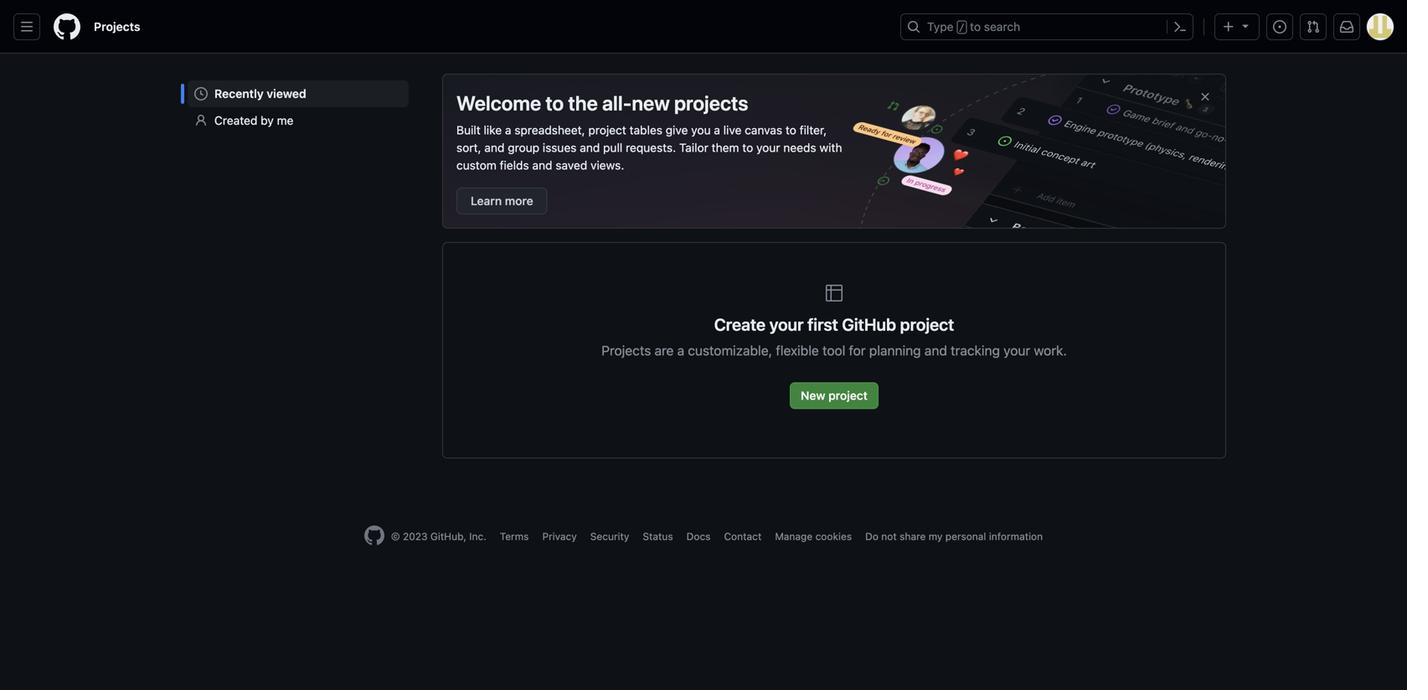 Task type: vqa. For each thing, say whether or not it's contained in the screenshot.
right November
no



Task type: locate. For each thing, give the bounding box(es) containing it.
a inside create your first github project projects are a customizable, flexible tool for planning and tracking your work.
[[677, 343, 685, 359]]

sort,
[[457, 141, 481, 155]]

more
[[505, 194, 533, 208]]

give
[[666, 123, 688, 137]]

them
[[712, 141, 739, 155]]

project inside new project button
[[829, 389, 868, 403]]

all-
[[602, 91, 632, 115]]

project up pull
[[588, 123, 626, 137]]

0 horizontal spatial projects
[[94, 20, 140, 34]]

2 horizontal spatial a
[[714, 123, 720, 137]]

tables
[[630, 123, 663, 137]]

privacy link
[[542, 531, 577, 542]]

by
[[261, 114, 274, 127]]

issues
[[543, 141, 577, 155]]

project up the planning on the right
[[900, 315, 954, 334]]

tool
[[823, 343, 846, 359]]

like
[[484, 123, 502, 137]]

issue opened image
[[1273, 20, 1287, 34]]

fields
[[500, 158, 529, 172]]

learn more
[[471, 194, 533, 208]]

to up needs
[[786, 123, 797, 137]]

your
[[757, 141, 780, 155], [770, 315, 804, 334], [1004, 343, 1031, 359]]

recently viewed
[[214, 87, 306, 101]]

1 vertical spatial projects
[[602, 343, 651, 359]]

manage cookies button
[[775, 529, 852, 544]]

planning
[[869, 343, 921, 359]]

list
[[181, 74, 416, 141]]

spreadsheet,
[[515, 123, 585, 137]]

project
[[588, 123, 626, 137], [900, 315, 954, 334], [829, 389, 868, 403]]

clock image
[[194, 87, 208, 101]]

projects
[[94, 20, 140, 34], [602, 343, 651, 359]]

views.
[[591, 158, 624, 172]]

create
[[714, 315, 766, 334]]

a left live at the right
[[714, 123, 720, 137]]

security
[[590, 531, 629, 542]]

do not share my personal information button
[[865, 529, 1043, 544]]

learn
[[471, 194, 502, 208]]

information
[[989, 531, 1043, 542]]

command palette image
[[1174, 20, 1187, 34]]

your up flexible
[[770, 315, 804, 334]]

your down "canvas" at right
[[757, 141, 780, 155]]

tailor
[[679, 141, 709, 155]]

custom
[[457, 158, 497, 172]]

to right /
[[970, 20, 981, 34]]

1 horizontal spatial a
[[677, 343, 685, 359]]

a right like
[[505, 123, 511, 137]]

new project button
[[790, 382, 879, 409]]

created by me
[[214, 114, 294, 127]]

learn more link
[[457, 188, 548, 214]]

live
[[724, 123, 742, 137]]

plus image
[[1222, 20, 1236, 34]]

canvas
[[745, 123, 783, 137]]

projects right homepage image
[[94, 20, 140, 34]]

1 vertical spatial project
[[900, 315, 954, 334]]

1 horizontal spatial projects
[[602, 343, 651, 359]]

my
[[929, 531, 943, 542]]

create your first github project projects are a customizable, flexible tool for planning and tracking your work.
[[602, 315, 1067, 359]]

close image
[[1199, 90, 1212, 103]]

github
[[842, 315, 896, 334]]

1 horizontal spatial project
[[829, 389, 868, 403]]

person image
[[194, 114, 208, 127]]

project right new
[[829, 389, 868, 403]]

recently
[[214, 87, 264, 101]]

do not share my personal information
[[865, 531, 1043, 542]]

0 horizontal spatial a
[[505, 123, 511, 137]]

you
[[691, 123, 711, 137]]

pull
[[603, 141, 623, 155]]

a right are
[[677, 343, 685, 359]]

viewed
[[267, 87, 306, 101]]

a
[[505, 123, 511, 137], [714, 123, 720, 137], [677, 343, 685, 359]]

search
[[984, 20, 1021, 34]]

0 vertical spatial your
[[757, 141, 780, 155]]

table image
[[824, 283, 844, 303]]

2 vertical spatial project
[[829, 389, 868, 403]]

projects left are
[[602, 343, 651, 359]]

and
[[484, 141, 505, 155], [580, 141, 600, 155], [532, 158, 552, 172], [925, 343, 947, 359]]

personal
[[946, 531, 986, 542]]

projects
[[674, 91, 749, 115]]

requests.
[[626, 141, 676, 155]]

to
[[970, 20, 981, 34], [546, 91, 564, 115], [786, 123, 797, 137], [742, 141, 753, 155]]

©
[[391, 531, 400, 542]]

tracking
[[951, 343, 1000, 359]]

your left work.
[[1004, 343, 1031, 359]]

2 horizontal spatial project
[[900, 315, 954, 334]]

1 vertical spatial your
[[770, 315, 804, 334]]

list containing recently viewed
[[181, 74, 416, 141]]

0 horizontal spatial project
[[588, 123, 626, 137]]

0 vertical spatial project
[[588, 123, 626, 137]]

needs
[[784, 141, 817, 155]]

terms link
[[500, 531, 529, 542]]

customizable,
[[688, 343, 772, 359]]

and left tracking
[[925, 343, 947, 359]]

me
[[277, 114, 294, 127]]

for
[[849, 343, 866, 359]]

and left pull
[[580, 141, 600, 155]]

flexible
[[776, 343, 819, 359]]

new
[[632, 91, 670, 115]]



Task type: describe. For each thing, give the bounding box(es) containing it.
created by me link
[[188, 107, 409, 134]]

and inside create your first github project projects are a customizable, flexible tool for planning and tracking your work.
[[925, 343, 947, 359]]

manage cookies
[[775, 531, 852, 542]]

work.
[[1034, 343, 1067, 359]]

github,
[[430, 531, 467, 542]]

© 2023 github, inc.
[[391, 531, 487, 542]]

security link
[[590, 531, 629, 542]]

contact
[[724, 531, 762, 542]]

are
[[655, 343, 674, 359]]

to right them
[[742, 141, 753, 155]]

cookies
[[816, 531, 852, 542]]

share
[[900, 531, 926, 542]]

status link
[[643, 531, 673, 542]]

triangle down image
[[1239, 19, 1252, 32]]

new
[[801, 389, 826, 403]]

2 vertical spatial your
[[1004, 343, 1031, 359]]

homepage image
[[54, 13, 80, 40]]

to up spreadsheet,
[[546, 91, 564, 115]]

2023
[[403, 531, 428, 542]]

homepage image
[[364, 526, 384, 546]]

first
[[808, 315, 838, 334]]

contact link
[[724, 531, 762, 542]]

recently viewed link
[[188, 80, 409, 107]]

not
[[882, 531, 897, 542]]

saved
[[556, 158, 587, 172]]

projects inside create your first github project projects are a customizable, flexible tool for planning and tracking your work.
[[602, 343, 651, 359]]

type
[[927, 20, 954, 34]]

project inside welcome to the all-new projects built like a spreadsheet, project tables give you a live canvas to filter, sort, and group issues and pull requests. tailor them to your needs with custom fields and saved views.
[[588, 123, 626, 137]]

terms
[[500, 531, 529, 542]]

and down like
[[484, 141, 505, 155]]

built
[[457, 123, 481, 137]]

your inside welcome to the all-new projects built like a spreadsheet, project tables give you a live canvas to filter, sort, and group issues and pull requests. tailor them to your needs with custom fields and saved views.
[[757, 141, 780, 155]]

git pull request image
[[1307, 20, 1320, 34]]

with
[[820, 141, 842, 155]]

the
[[568, 91, 598, 115]]

created
[[214, 114, 258, 127]]

docs
[[687, 531, 711, 542]]

docs link
[[687, 531, 711, 542]]

type / to search
[[927, 20, 1021, 34]]

do
[[865, 531, 879, 542]]

inc.
[[469, 531, 487, 542]]

manage
[[775, 531, 813, 542]]

status
[[643, 531, 673, 542]]

0 vertical spatial projects
[[94, 20, 140, 34]]

filter,
[[800, 123, 827, 137]]

and down 'issues'
[[532, 158, 552, 172]]

group
[[508, 141, 540, 155]]

new project
[[801, 389, 868, 403]]

/
[[959, 22, 965, 34]]

welcome to the all-new projects built like a spreadsheet, project tables give you a live canvas to filter, sort, and group issues and pull requests. tailor them to your needs with custom fields and saved views.
[[457, 91, 842, 172]]

project inside create your first github project projects are a customizable, flexible tool for planning and tracking your work.
[[900, 315, 954, 334]]

welcome
[[457, 91, 541, 115]]

privacy
[[542, 531, 577, 542]]

notifications image
[[1340, 20, 1354, 34]]



